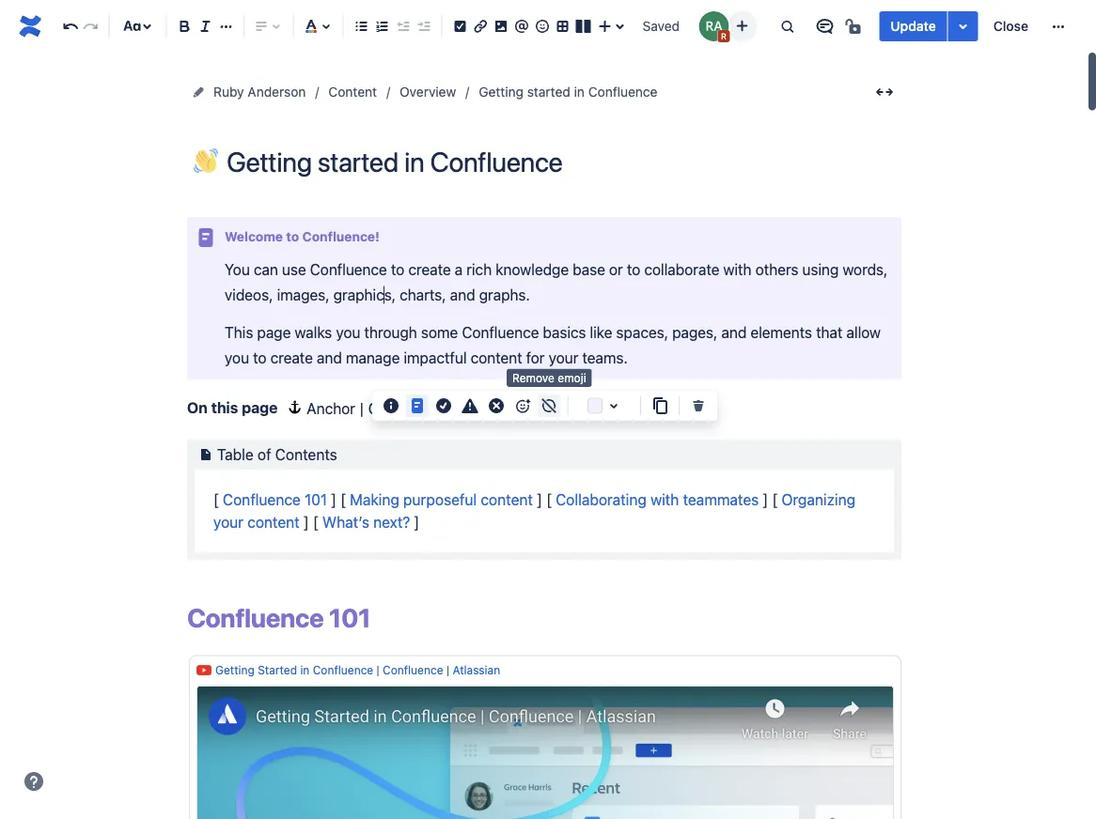 Task type: describe. For each thing, give the bounding box(es) containing it.
ruby anderson link
[[213, 81, 306, 103]]

[ left collaborating at right bottom
[[546, 491, 552, 509]]

note image
[[406, 395, 429, 417]]

teammates
[[683, 491, 759, 509]]

undo ⌘z image
[[59, 15, 82, 38]]

content link
[[328, 81, 377, 103]]

make page full-width image
[[873, 81, 896, 103]]

to up charts,
[[391, 261, 404, 278]]

can
[[254, 261, 278, 278]]

confluence right started
[[588, 84, 657, 100]]

collaborating
[[556, 491, 647, 509]]

and inside you can use confluence to create a rich knowledge base or to collaborate with others using words, videos, images, graphics, charts, and graphs.
[[450, 286, 475, 304]]

base
[[573, 261, 605, 278]]

remove image
[[687, 395, 710, 417]]

] right teammates
[[763, 491, 768, 509]]

] down confluence 101 link
[[304, 514, 309, 532]]

for
[[526, 349, 545, 367]]

knowledge
[[496, 261, 569, 278]]

more formatting image
[[215, 15, 237, 38]]

next?
[[373, 514, 410, 532]]

help image
[[23, 771, 45, 793]]

started
[[258, 664, 297, 677]]

confluence 101
[[187, 603, 371, 633]]

editor add emoji image
[[511, 395, 534, 417]]

use
[[282, 261, 306, 278]]

saved
[[643, 18, 680, 34]]

getting for getting started in confluence
[[479, 84, 524, 100]]

getting started in confluence | confluence | atlassian
[[215, 664, 500, 677]]

0 horizontal spatial |
[[360, 399, 363, 417]]

collaborating with teammates link
[[556, 491, 759, 509]]

0 horizontal spatial with
[[651, 491, 679, 509]]

walks
[[295, 323, 332, 341]]

to up use
[[286, 229, 299, 244]]

bold ⌘b image
[[173, 15, 196, 38]]

to inside the this page walks you through some confluence basics like spaces, pages, and elements that allow you to create and manage impactful content for your teams.
[[253, 349, 266, 367]]

[ left organizing
[[772, 491, 778, 509]]

ruby anderson
[[213, 84, 306, 100]]

0 horizontal spatial 101
[[305, 491, 327, 509]]

getting started in confluence | confluence | atlassian link
[[215, 664, 500, 677]]

making purposeful content link
[[350, 491, 533, 509]]

move this page image
[[191, 85, 206, 100]]

close
[[993, 18, 1028, 34]]

table
[[217, 446, 254, 464]]

adjust update settings image
[[952, 15, 975, 38]]

link image
[[469, 15, 492, 38]]

content inside organizing your content
[[247, 514, 300, 532]]

text styles image
[[121, 15, 143, 38]]

welcome
[[225, 229, 283, 244]]

copy image
[[649, 395, 671, 417]]

this
[[211, 399, 238, 417]]

using
[[802, 261, 839, 278]]

warning image
[[459, 395, 481, 417]]

close button
[[982, 11, 1040, 41]]

Give this page a title text field
[[227, 147, 901, 178]]

1 horizontal spatial |
[[377, 664, 379, 677]]

add image, video, or file image
[[490, 15, 512, 38]]

Main content area, start typing to enter text. text field
[[169, 217, 919, 820]]

ruby
[[213, 84, 244, 100]]

emoji image
[[531, 15, 553, 38]]

bullet list ⌘⇧8 image
[[350, 15, 373, 38]]

started
[[527, 84, 570, 100]]

[ down table of contents icon
[[213, 491, 219, 509]]

remove emoji image
[[538, 395, 560, 417]]

remove emoji tooltip
[[507, 369, 592, 387]]

confluence!
[[302, 229, 380, 244]]

[ up the what's
[[340, 491, 346, 509]]

charts,
[[400, 286, 446, 304]]

this-
[[394, 399, 425, 417]]

words,
[[843, 261, 888, 278]]

rich
[[466, 261, 492, 278]]

what's next? link
[[322, 514, 410, 532]]

your inside the this page walks you through some confluence basics like spaces, pages, and elements that allow you to create and manage impactful content for your teams.
[[549, 349, 578, 367]]

with inside you can use confluence to create a rich knowledge base or to collaborate with others using words, videos, images, graphics, charts, and graphs.
[[723, 261, 751, 278]]

graphics,
[[333, 286, 396, 304]]

others
[[755, 261, 798, 278]]

organizing your content
[[213, 491, 859, 532]]

confluence right "started"
[[313, 664, 373, 677]]

content inside the this page walks you through some confluence basics like spaces, pages, and elements that allow you to create and manage impactful content for your teams.
[[471, 349, 522, 367]]

collaborate
[[644, 261, 719, 278]]

getting for getting started in confluence | confluence | atlassian
[[215, 664, 255, 677]]

ruby anderson image
[[699, 11, 729, 41]]

organizing
[[782, 491, 855, 509]]

confluence 101 link
[[223, 491, 327, 509]]

update button
[[879, 11, 947, 41]]

numbered list ⌘⇧7 image
[[371, 15, 394, 38]]

allow
[[846, 323, 881, 341]]



Task type: locate. For each thing, give the bounding box(es) containing it.
1 vertical spatial with
[[651, 491, 679, 509]]

getting
[[479, 84, 524, 100], [215, 664, 255, 677]]

:wave: image
[[194, 149, 218, 173]]

spaces,
[[616, 323, 668, 341]]

redo ⌘⇧z image
[[79, 15, 102, 38]]

through
[[364, 323, 417, 341]]

create down walks
[[270, 349, 313, 367]]

1 vertical spatial create
[[270, 349, 313, 367]]

basics
[[543, 323, 586, 341]]

and down a
[[450, 286, 475, 304]]

info image
[[380, 395, 402, 417]]

0 vertical spatial create
[[408, 261, 451, 278]]

1 horizontal spatial create
[[408, 261, 451, 278]]

anchor
[[307, 399, 355, 417]]

to right or
[[627, 261, 640, 278]]

getting inside "main content area, start typing to enter text." text box
[[215, 664, 255, 677]]

and down walks
[[317, 349, 342, 367]]

this page walks you through some confluence basics like spaces, pages, and elements that allow you to create and manage impactful content for your teams.
[[225, 323, 885, 367]]

create inside the this page walks you through some confluence basics like spaces, pages, and elements that allow you to create and manage impactful content for your teams.
[[270, 349, 313, 367]]

1 horizontal spatial 101
[[329, 603, 371, 633]]

your down confluence 101 link
[[213, 514, 243, 532]]

0 horizontal spatial in
[[300, 664, 310, 677]]

] right next?
[[414, 514, 419, 532]]

italic ⌘i image
[[194, 15, 217, 38]]

contents
[[275, 446, 337, 464]]

in right "started"
[[300, 664, 310, 677]]

]
[[331, 491, 337, 509], [537, 491, 542, 509], [763, 491, 768, 509], [304, 514, 309, 532], [414, 514, 419, 532]]

your inside organizing your content
[[213, 514, 243, 532]]

mention image
[[510, 15, 533, 38]]

or
[[609, 261, 623, 278]]

layouts image
[[572, 15, 594, 38]]

teams.
[[582, 349, 628, 367]]

1 horizontal spatial with
[[723, 261, 751, 278]]

create
[[408, 261, 451, 278], [270, 349, 313, 367]]

of
[[258, 446, 271, 464]]

emoji
[[558, 371, 586, 384]]

overview link
[[400, 81, 456, 103]]

you right walks
[[336, 323, 360, 341]]

confluence down of
[[223, 491, 301, 509]]

anchor | on-this-page
[[307, 399, 459, 417]]

welcome to confluence!
[[225, 229, 380, 244]]

elements
[[750, 323, 812, 341]]

no restrictions image
[[843, 15, 866, 38]]

0 vertical spatial getting
[[479, 84, 524, 100]]

confluence inside you can use confluence to create a rich knowledge base or to collaborate with others using words, videos, images, graphics, charts, and graphs.
[[310, 261, 387, 278]]

0 vertical spatial with
[[723, 261, 751, 278]]

in inside text box
[[300, 664, 310, 677]]

outdent ⇧tab image
[[392, 15, 414, 38]]

0 vertical spatial you
[[336, 323, 360, 341]]

background color image
[[603, 395, 625, 417]]

1 vertical spatial content
[[481, 491, 533, 509]]

] left collaborating at right bottom
[[537, 491, 542, 509]]

|
[[360, 399, 363, 417], [377, 664, 379, 677], [446, 664, 449, 677]]

to down this
[[253, 349, 266, 367]]

confluence image
[[15, 11, 45, 41], [15, 11, 45, 41]]

confluence left atlassian at the left
[[383, 664, 443, 677]]

what's
[[322, 514, 369, 532]]

and right pages,
[[721, 323, 747, 341]]

0 vertical spatial your
[[549, 349, 578, 367]]

to
[[286, 229, 299, 244], [391, 261, 404, 278], [627, 261, 640, 278], [253, 349, 266, 367]]

and
[[450, 286, 475, 304], [721, 323, 747, 341], [317, 349, 342, 367]]

action item image
[[449, 15, 471, 38]]

you
[[336, 323, 360, 341], [225, 349, 249, 367]]

confluence
[[588, 84, 657, 100], [310, 261, 387, 278], [462, 323, 539, 341], [223, 491, 301, 509], [187, 603, 324, 633], [313, 664, 373, 677], [383, 664, 443, 677]]

1 horizontal spatial getting
[[479, 84, 524, 100]]

in for started
[[574, 84, 585, 100]]

create inside you can use confluence to create a rich knowledge base or to collaborate with others using words, videos, images, graphics, charts, and graphs.
[[408, 261, 451, 278]]

some
[[421, 323, 458, 341]]

0 vertical spatial content
[[471, 349, 522, 367]]

2 horizontal spatial and
[[721, 323, 747, 341]]

101
[[305, 491, 327, 509], [329, 603, 371, 633]]

more image
[[1047, 15, 1070, 38]]

1 vertical spatial and
[[721, 323, 747, 341]]

with
[[723, 261, 751, 278], [651, 491, 679, 509]]

1 vertical spatial your
[[213, 514, 243, 532]]

with left "others"
[[723, 261, 751, 278]]

101 up the what's
[[305, 491, 327, 509]]

in
[[574, 84, 585, 100], [300, 664, 310, 677]]

on
[[187, 399, 208, 417]]

0 vertical spatial 101
[[305, 491, 327, 509]]

getting inside getting started in confluence link
[[479, 84, 524, 100]]

in for started
[[300, 664, 310, 677]]

you can use confluence to create a rich knowledge base or to collaborate with others using words, videos, images, graphics, charts, and graphs.
[[225, 261, 892, 304]]

remove
[[512, 371, 555, 384]]

error image
[[485, 395, 508, 417]]

1 horizontal spatial and
[[450, 286, 475, 304]]

with left teammates
[[651, 491, 679, 509]]

videos,
[[225, 286, 273, 304]]

0 horizontal spatial create
[[270, 349, 313, 367]]

organizing your content link
[[213, 491, 859, 532]]

1 vertical spatial getting
[[215, 664, 255, 677]]

atlassian
[[453, 664, 500, 677]]

invite to edit image
[[731, 15, 753, 37]]

0 vertical spatial in
[[574, 84, 585, 100]]

0 horizontal spatial your
[[213, 514, 243, 532]]

you
[[225, 261, 250, 278]]

getting started in confluence
[[479, 84, 657, 100]]

[ confluence 101 ] [ making purposeful content ] [ collaborating with teammates ] [
[[213, 491, 782, 509]]

success image
[[432, 395, 455, 417]]

table image
[[551, 15, 574, 38]]

purposeful
[[403, 491, 477, 509]]

getting started in confluence link
[[479, 81, 657, 103]]

0 horizontal spatial you
[[225, 349, 249, 367]]

comment icon image
[[813, 15, 836, 38]]

1 vertical spatial in
[[300, 664, 310, 677]]

page
[[257, 323, 291, 341], [242, 399, 278, 417], [425, 399, 459, 417]]

making
[[350, 491, 399, 509]]

you down this
[[225, 349, 249, 367]]

this
[[225, 323, 253, 341]]

:wave: image
[[194, 149, 218, 173]]

on-
[[368, 399, 394, 417]]

update
[[890, 18, 936, 34]]

table of contents
[[217, 446, 337, 464]]

like
[[590, 323, 612, 341]]

panel note image
[[195, 226, 217, 249]]

in right started
[[574, 84, 585, 100]]

anderson
[[248, 84, 306, 100]]

0 horizontal spatial getting
[[215, 664, 255, 677]]

images,
[[277, 286, 329, 304]]

0 vertical spatial and
[[450, 286, 475, 304]]

confluence inside the this page walks you through some confluence basics like spaces, pages, and elements that allow you to create and manage impactful content for your teams.
[[462, 323, 539, 341]]

[
[[213, 491, 219, 509], [340, 491, 346, 509], [546, 491, 552, 509], [772, 491, 778, 509], [313, 514, 318, 532]]

] [ what's next? ]
[[300, 514, 419, 532]]

1 horizontal spatial in
[[574, 84, 585, 100]]

1 vertical spatial 101
[[329, 603, 371, 633]]

101 up getting started in confluence | confluence | atlassian link
[[329, 603, 371, 633]]

create up charts,
[[408, 261, 451, 278]]

[ left the what's
[[313, 514, 318, 532]]

] up the what's
[[331, 491, 337, 509]]

confluence up graphics,
[[310, 261, 387, 278]]

a
[[455, 261, 463, 278]]

anchor image
[[284, 397, 307, 419]]

confluence up "started"
[[187, 603, 324, 633]]

table of contents image
[[195, 444, 217, 466]]

2 vertical spatial and
[[317, 349, 342, 367]]

pages,
[[672, 323, 718, 341]]

impactful
[[404, 349, 467, 367]]

0 horizontal spatial and
[[317, 349, 342, 367]]

indent tab image
[[412, 15, 435, 38]]

find and replace image
[[776, 15, 798, 38]]

1 horizontal spatial you
[[336, 323, 360, 341]]

graphs.
[[479, 286, 530, 304]]

2 horizontal spatial |
[[446, 664, 449, 677]]

getting left started
[[479, 84, 524, 100]]

your
[[549, 349, 578, 367], [213, 514, 243, 532]]

that
[[816, 323, 843, 341]]

page inside the this page walks you through some confluence basics like spaces, pages, and elements that allow you to create and manage impactful content for your teams.
[[257, 323, 291, 341]]

remove emoji
[[512, 371, 586, 384]]

content
[[328, 84, 377, 100]]

overview
[[400, 84, 456, 100]]

your up emoji
[[549, 349, 578, 367]]

content
[[471, 349, 522, 367], [481, 491, 533, 509], [247, 514, 300, 532]]

getting left "started"
[[215, 664, 255, 677]]

on this page
[[187, 399, 278, 417]]

1 vertical spatial you
[[225, 349, 249, 367]]

2 vertical spatial content
[[247, 514, 300, 532]]

1 horizontal spatial your
[[549, 349, 578, 367]]

manage
[[346, 349, 400, 367]]

confluence down graphs.
[[462, 323, 539, 341]]



Task type: vqa. For each thing, say whether or not it's contained in the screenshot.
bottom Security
no



